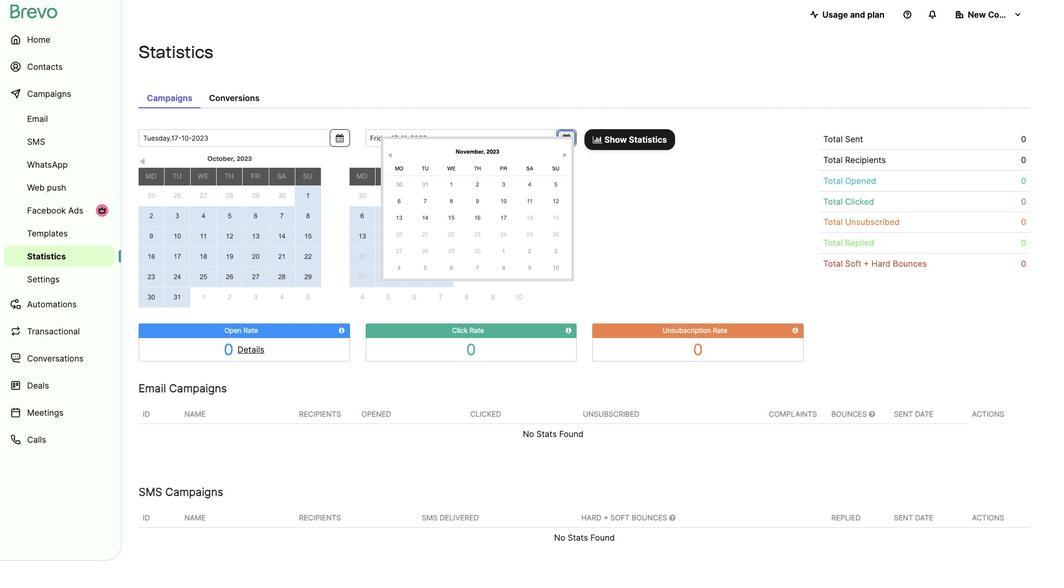 Task type: describe. For each thing, give the bounding box(es) containing it.
19 for the leftmost 19 link
[[226, 253, 233, 261]]

0 vertical spatial +
[[864, 258, 869, 269]]

◀ for 25
[[139, 158, 146, 166]]

2 sent date from the top
[[894, 513, 934, 522]]

conversions
[[209, 93, 260, 103]]

unsubscription rate
[[663, 326, 728, 335]]

total recipients
[[824, 155, 886, 165]]

october, 2023
[[207, 155, 252, 163]]

automations link
[[4, 292, 115, 317]]

ads
[[68, 205, 83, 216]]

conversations link
[[4, 346, 115, 371]]

1 horizontal spatial fr
[[462, 172, 471, 180]]

0 vertical spatial 31 link
[[414, 177, 436, 192]]

sms delivered
[[422, 513, 479, 522]]

0 horizontal spatial 23
[[148, 273, 155, 281]]

0 for total recipients
[[1021, 155, 1026, 165]]

total for total unsubscribed
[[824, 217, 843, 227]]

1 vertical spatial 14
[[278, 232, 286, 240]]

0 horizontal spatial 22 link
[[295, 247, 321, 267]]

hard  + soft bounces
[[581, 513, 669, 522]]

whatsapp
[[27, 159, 68, 170]]

sms campaigns
[[139, 485, 223, 498]]

1 horizontal spatial 16 link
[[467, 211, 489, 225]]

left___rvooi image
[[98, 206, 106, 215]]

settings
[[27, 274, 60, 284]]

total unsubscribed
[[824, 217, 900, 227]]

name for sms campaigns
[[184, 513, 206, 522]]

1 horizontal spatial 15 link
[[441, 211, 462, 225]]

0 vertical spatial 24
[[501, 231, 507, 238]]

1 horizontal spatial ▶
[[563, 152, 567, 158]]

1 vertical spatial 17 link
[[165, 247, 190, 267]]

deals
[[27, 380, 49, 391]]

0 vertical spatial 19 link
[[545, 211, 567, 225]]

web push link
[[4, 177, 115, 198]]

0 horizontal spatial campaigns link
[[4, 81, 115, 106]]

1 horizontal spatial bounces
[[893, 258, 927, 269]]

transactional link
[[4, 319, 115, 344]]

0 horizontal spatial 2023
[[237, 155, 252, 163]]

0 vertical spatial 12 link
[[545, 194, 567, 208]]

found for email campaigns
[[559, 429, 584, 439]]

1 horizontal spatial ▶ link
[[561, 149, 569, 158]]

facebook ads link
[[4, 200, 115, 221]]

1 horizontal spatial tu
[[384, 172, 393, 180]]

0 horizontal spatial clicked
[[470, 409, 501, 418]]

2 date from the top
[[915, 513, 934, 522]]

whatsapp link
[[4, 154, 115, 175]]

automations
[[27, 299, 77, 310]]

settings link
[[4, 269, 115, 290]]

total opened
[[824, 175, 876, 186]]

0 horizontal spatial opened
[[362, 409, 391, 418]]

statistics inside button
[[629, 134, 667, 145]]

0 vertical spatial statistics
[[139, 42, 213, 62]]

0 details
[[224, 340, 265, 359]]

tu for 31
[[422, 165, 429, 171]]

13 for ▶
[[359, 232, 366, 240]]

we for 1
[[447, 165, 456, 171]]

sent
[[845, 134, 863, 144]]

email campaigns
[[139, 382, 227, 395]]

0 horizontal spatial 18
[[200, 253, 207, 261]]

no for email campaigns
[[523, 429, 534, 439]]

info circle image
[[793, 327, 798, 334]]

october,
[[207, 155, 235, 163]]

usage
[[823, 9, 848, 20]]

fr for 29
[[251, 172, 260, 180]]

delivered
[[440, 513, 479, 522]]

1 horizontal spatial unsubscribed
[[845, 217, 900, 227]]

0 vertical spatial 23
[[474, 231, 481, 238]]

0 vertical spatial 14 link
[[414, 211, 436, 225]]

total replied
[[824, 238, 874, 248]]

company
[[988, 9, 1027, 20]]

0 vertical spatial replied
[[845, 238, 874, 248]]

1 vertical spatial 15
[[304, 232, 312, 240]]

0 horizontal spatial 24
[[174, 273, 181, 281]]

22 for the left "22" link
[[304, 253, 312, 261]]

1 vertical spatial 15 link
[[295, 227, 321, 246]]

transactional
[[27, 326, 80, 337]]

sms for sms campaigns
[[139, 485, 162, 498]]

2 actions from the top
[[972, 513, 1005, 522]]

1 horizontal spatial we
[[409, 172, 420, 180]]

mo for 31
[[395, 165, 403, 171]]

1 horizontal spatial 24 link
[[493, 227, 515, 242]]

0 horizontal spatial 13 link
[[243, 227, 269, 246]]

0 horizontal spatial november,
[[415, 155, 450, 163]]

22 for the topmost "22" link
[[448, 231, 455, 238]]

20 for november, 2023
[[396, 231, 402, 238]]

0 horizontal spatial 23 link
[[139, 267, 164, 287]]

email link
[[4, 108, 115, 129]]

2 horizontal spatial 2023
[[487, 148, 499, 155]]

conversations
[[27, 353, 84, 364]]

1 vertical spatial replied
[[832, 513, 861, 522]]

home
[[27, 34, 50, 45]]

home link
[[4, 27, 115, 52]]

0 vertical spatial 11 link
[[519, 194, 541, 208]]

20 for ▶
[[359, 253, 366, 261]]

1 horizontal spatial th
[[436, 172, 445, 180]]

plan
[[867, 9, 885, 20]]

total for total recipients
[[824, 155, 843, 165]]

0 horizontal spatial ▶ link
[[524, 156, 532, 166]]

2 horizontal spatial 25 link
[[519, 227, 541, 242]]

19 for top 19 link
[[553, 215, 559, 221]]

new company
[[968, 9, 1027, 20]]

0 for total unsubscribed
[[1021, 217, 1026, 227]]

1 horizontal spatial mo
[[357, 172, 368, 180]]

0 horizontal spatial 19 link
[[217, 247, 242, 267]]

11 for top 11 link
[[527, 198, 533, 204]]

16 for the right 16 link
[[474, 215, 481, 221]]

1 vertical spatial hard
[[581, 513, 602, 522]]

To text field
[[366, 129, 557, 147]]

2 sent from the top
[[894, 513, 913, 522]]

25 for leftmost the 25 link
[[148, 192, 155, 200]]

◀ link for 25
[[139, 156, 146, 166]]

usage and plan
[[823, 9, 885, 20]]

0 horizontal spatial 25 link
[[139, 186, 164, 206]]

1 sent date from the top
[[894, 409, 934, 418]]

2 vertical spatial 26 link
[[217, 267, 242, 287]]

2 horizontal spatial 26 link
[[545, 227, 567, 242]]

and
[[850, 9, 865, 20]]

25 for the 25 link to the bottom
[[200, 273, 207, 281]]

click rate
[[452, 326, 484, 335]]

2 vertical spatial 25 link
[[191, 267, 216, 287]]

0 horizontal spatial bounces
[[832, 409, 869, 418]]

0 horizontal spatial 21 link
[[269, 247, 295, 267]]

1 vertical spatial 11 link
[[191, 227, 216, 246]]

0 vertical spatial opened
[[845, 175, 876, 186]]

unsubscription
[[663, 326, 711, 335]]

From text field
[[139, 129, 330, 147]]

0 horizontal spatial 12 link
[[217, 227, 242, 246]]

16 for the bottom 16 link
[[148, 253, 155, 261]]

facebook ads
[[27, 205, 83, 216]]

0 vertical spatial 18
[[527, 215, 533, 221]]

we for 27
[[198, 172, 209, 180]]

sms for sms delivered
[[422, 513, 438, 522]]

1 horizontal spatial 17 link
[[493, 211, 515, 225]]

1 vertical spatial soft
[[611, 513, 630, 522]]

1 vertical spatial +
[[604, 513, 609, 522]]

1 vertical spatial 16 link
[[139, 247, 164, 267]]

sms link
[[4, 131, 115, 152]]

1 vertical spatial 12
[[226, 232, 233, 240]]

templates link
[[4, 223, 115, 244]]

total clicked
[[824, 196, 874, 207]]

contacts
[[27, 61, 63, 72]]

1 horizontal spatial sa
[[488, 172, 497, 180]]

1 horizontal spatial 14
[[422, 215, 429, 221]]

2 calendar image from the left
[[563, 134, 571, 142]]

0 horizontal spatial 31 link
[[165, 288, 190, 307]]

complaints
[[769, 409, 817, 418]]

0 for total replied
[[1021, 238, 1026, 248]]

1 horizontal spatial soft
[[845, 258, 862, 269]]

contacts link
[[4, 54, 115, 79]]

show statistics
[[602, 134, 667, 145]]

push
[[47, 182, 66, 193]]

0 vertical spatial 15
[[448, 215, 455, 221]]

1 horizontal spatial 23 link
[[467, 227, 489, 242]]

open
[[225, 326, 242, 335]]

info circle image for open rate
[[339, 327, 345, 334]]

1 vertical spatial 14 link
[[269, 227, 295, 246]]

0 horizontal spatial 20
[[252, 253, 260, 261]]

0 for total sent
[[1021, 134, 1026, 144]]

sa for 4
[[526, 165, 533, 171]]

tu for 26
[[173, 172, 182, 180]]

october, 2023 link
[[164, 153, 295, 165]]

25 for the right the 25 link
[[527, 231, 533, 238]]

fr for 3
[[500, 165, 507, 171]]

0 for total soft + hard bounces
[[1021, 258, 1026, 269]]

1 vertical spatial 18 link
[[191, 247, 216, 267]]

web
[[27, 182, 45, 193]]

new company button
[[947, 4, 1031, 25]]

total for total replied
[[824, 238, 843, 248]]

email for email campaigns
[[139, 382, 166, 395]]

1 vertical spatial unsubscribed
[[583, 409, 640, 418]]

details
[[238, 344, 265, 355]]

0 horizontal spatial 13
[[252, 232, 260, 240]]

0 horizontal spatial ▶
[[525, 158, 531, 166]]

0 vertical spatial clicked
[[845, 196, 874, 207]]



Task type: locate. For each thing, give the bounding box(es) containing it.
3 total from the top
[[824, 175, 843, 186]]

20 link for november, 2023
[[388, 227, 410, 242]]

0 vertical spatial hard
[[872, 258, 891, 269]]

1 horizontal spatial 26 link
[[217, 267, 242, 287]]

0 vertical spatial recipients
[[845, 155, 886, 165]]

stats for email campaigns
[[537, 429, 557, 439]]

1 horizontal spatial su
[[514, 172, 524, 180]]

sa for 30
[[277, 172, 286, 180]]

7
[[424, 198, 427, 204], [280, 212, 284, 220], [476, 265, 479, 271], [439, 293, 443, 301]]

◀ link for 30
[[386, 149, 394, 158]]

0 vertical spatial 14
[[422, 215, 429, 221]]

1 horizontal spatial november,
[[456, 148, 485, 155]]

26 for topmost 26 link
[[174, 192, 181, 200]]

1 vertical spatial 22 link
[[295, 247, 321, 267]]

1 horizontal spatial campaigns link
[[139, 88, 201, 108]]

1 vertical spatial 22
[[304, 253, 312, 261]]

conversions link
[[201, 88, 268, 108]]

28
[[226, 192, 233, 200], [422, 248, 429, 254], [278, 273, 286, 281], [385, 273, 392, 281]]

22
[[448, 231, 455, 238], [304, 253, 312, 261]]

total up 'total clicked'
[[824, 175, 843, 186]]

th for 2
[[474, 165, 481, 171]]

31 link
[[414, 177, 436, 192], [165, 288, 190, 307]]

0 horizontal spatial email
[[27, 114, 48, 124]]

28 link
[[217, 186, 243, 206], [414, 244, 436, 258], [269, 267, 295, 287], [376, 267, 401, 287]]

2 horizontal spatial fr
[[500, 165, 507, 171]]

0 horizontal spatial sa
[[277, 172, 286, 180]]

total left the sent
[[824, 134, 843, 144]]

17 link
[[493, 211, 515, 225], [165, 247, 190, 267]]

◀ for 30
[[387, 152, 393, 158]]

rate for open rate
[[244, 326, 258, 335]]

actions
[[972, 410, 1005, 418], [972, 513, 1005, 522]]

1 horizontal spatial calendar image
[[563, 134, 571, 142]]

+
[[864, 258, 869, 269], [604, 513, 609, 522]]

name down email campaigns
[[184, 409, 206, 418]]

0 horizontal spatial 24 link
[[165, 267, 190, 287]]

1 calendar image from the left
[[336, 134, 344, 142]]

16 link
[[467, 211, 489, 225], [139, 247, 164, 267]]

bar chart image
[[593, 135, 602, 144]]

0 horizontal spatial 22
[[304, 253, 312, 261]]

info circle image
[[339, 327, 345, 334], [566, 327, 572, 334]]

0 for total opened
[[1021, 175, 1026, 186]]

1 actions from the top
[[972, 410, 1005, 418]]

26
[[174, 192, 181, 200], [553, 231, 559, 238], [226, 273, 233, 281]]

total down total unsubscribed
[[824, 238, 843, 248]]

22 link
[[441, 227, 462, 242], [295, 247, 321, 267]]

total sent
[[824, 134, 863, 144]]

2 horizontal spatial we
[[447, 165, 456, 171]]

3
[[502, 181, 505, 188], [175, 212, 179, 220], [554, 248, 558, 254], [517, 273, 521, 281], [254, 293, 258, 301]]

th
[[474, 165, 481, 171], [225, 172, 234, 180], [436, 172, 445, 180]]

total down total opened on the right top
[[824, 196, 843, 207]]

0 horizontal spatial stats
[[537, 429, 557, 439]]

bounces
[[893, 258, 927, 269], [832, 409, 869, 418]]

1 horizontal spatial 2023
[[451, 155, 466, 163]]

+ down "total replied"
[[864, 258, 869, 269]]

1 vertical spatial id
[[143, 513, 150, 522]]

7 link
[[414, 194, 436, 208], [269, 206, 295, 226], [467, 261, 489, 275], [428, 288, 454, 307]]

7 total from the top
[[824, 258, 843, 269]]

found for sms campaigns
[[591, 532, 615, 543]]

1 horizontal spatial ◀ link
[[386, 149, 394, 158]]

1 vertical spatial 25 link
[[519, 227, 541, 242]]

0 horizontal spatial mo
[[146, 172, 157, 180]]

2 horizontal spatial su
[[552, 165, 560, 171]]

sms for sms
[[27, 137, 45, 147]]

stats for sms campaigns
[[568, 532, 588, 543]]

0 vertical spatial id
[[143, 409, 150, 418]]

1 horizontal spatial 14 link
[[414, 211, 436, 225]]

0 vertical spatial 17
[[501, 215, 507, 221]]

2 horizontal spatial 13 link
[[388, 211, 410, 225]]

statistics link
[[4, 246, 115, 267]]

0 horizontal spatial 17 link
[[165, 247, 190, 267]]

facebook
[[27, 205, 66, 216]]

no for sms campaigns
[[554, 532, 565, 543]]

total soft + hard bounces
[[824, 258, 927, 269]]

5 total from the top
[[824, 217, 843, 227]]

1 horizontal spatial email
[[139, 382, 166, 395]]

rate for unsubscription rate
[[713, 326, 728, 335]]

total for total opened
[[824, 175, 843, 186]]

deals link
[[4, 373, 115, 398]]

tu
[[422, 165, 429, 171], [173, 172, 182, 180], [384, 172, 393, 180]]

1 vertical spatial 23 link
[[139, 267, 164, 287]]

9
[[476, 198, 479, 204], [149, 232, 153, 240], [528, 265, 531, 271], [491, 293, 495, 301]]

18 link
[[519, 211, 541, 225], [191, 247, 216, 267]]

29
[[252, 192, 260, 200], [448, 248, 455, 254], [304, 273, 312, 281], [411, 273, 418, 281]]

id down sms campaigns
[[143, 513, 150, 522]]

14 link
[[414, 211, 436, 225], [269, 227, 295, 246]]

show
[[605, 134, 627, 145]]

su
[[552, 165, 560, 171], [303, 172, 313, 180], [514, 172, 524, 180]]

total for total clicked
[[824, 196, 843, 207]]

soft down "total replied"
[[845, 258, 862, 269]]

1 vertical spatial 19 link
[[217, 247, 242, 267]]

1 vertical spatial statistics
[[629, 134, 667, 145]]

10
[[501, 198, 507, 204], [174, 232, 181, 240], [553, 265, 559, 271], [515, 293, 523, 301]]

3 link
[[493, 177, 515, 192], [165, 206, 190, 226], [545, 244, 567, 258], [506, 267, 532, 287], [243, 288, 269, 308]]

8
[[450, 198, 453, 204], [306, 212, 310, 220], [502, 265, 505, 271], [465, 293, 469, 301]]

1 info circle image from the left
[[339, 327, 345, 334]]

rate for click rate
[[470, 326, 484, 335]]

0 vertical spatial actions
[[972, 410, 1005, 418]]

1 horizontal spatial no
[[554, 532, 565, 543]]

no stats found for sms campaigns
[[554, 532, 615, 543]]

name down sms campaigns
[[184, 513, 206, 522]]

no stats found for email campaigns
[[523, 429, 584, 439]]

rate right unsubscription
[[713, 326, 728, 335]]

10 link
[[493, 194, 515, 208], [165, 227, 190, 246], [545, 261, 567, 275], [506, 287, 532, 307]]

0 horizontal spatial tu
[[173, 172, 182, 180]]

meetings
[[27, 407, 64, 418]]

recipients for email campaigns
[[299, 409, 341, 418]]

mo for 26
[[146, 172, 157, 180]]

1 name from the top
[[184, 409, 206, 418]]

1 sent from the top
[[894, 409, 913, 418]]

sa
[[526, 165, 533, 171], [277, 172, 286, 180], [488, 172, 497, 180]]

19
[[553, 215, 559, 221], [226, 253, 233, 261]]

1 total from the top
[[824, 134, 843, 144]]

21 link
[[414, 227, 436, 242], [269, 247, 295, 267]]

20 link for ▶
[[350, 247, 375, 267]]

0 vertical spatial 18 link
[[519, 211, 541, 225]]

calls
[[27, 435, 46, 445]]

new
[[968, 9, 986, 20]]

2 name from the top
[[184, 513, 206, 522]]

1 horizontal spatial 20
[[359, 253, 366, 261]]

1 vertical spatial 17
[[174, 253, 181, 261]]

23 link
[[467, 227, 489, 242], [139, 267, 164, 287]]

su for 5
[[552, 165, 560, 171]]

email for email
[[27, 114, 48, 124]]

total for total sent
[[824, 134, 843, 144]]

soft
[[845, 258, 862, 269], [611, 513, 630, 522]]

17 for the 17 link to the bottom
[[174, 253, 181, 261]]

1 horizontal spatial 13 link
[[350, 227, 375, 246]]

1 horizontal spatial 19
[[553, 215, 559, 221]]

1 horizontal spatial statistics
[[139, 42, 213, 62]]

1 horizontal spatial 16
[[474, 215, 481, 221]]

0 vertical spatial 16
[[474, 215, 481, 221]]

templates
[[27, 228, 68, 239]]

2 rate from the left
[[470, 326, 484, 335]]

26 for right 26 link
[[553, 231, 559, 238]]

open rate
[[225, 326, 258, 335]]

1 vertical spatial no
[[554, 532, 565, 543]]

meetings link
[[4, 400, 115, 425]]

31 for 31 link to the left
[[174, 293, 181, 301]]

0 vertical spatial 22 link
[[441, 227, 462, 242]]

total down "total replied"
[[824, 258, 843, 269]]

0 horizontal spatial 20 link
[[243, 247, 269, 267]]

2 vertical spatial 26
[[226, 273, 233, 281]]

id down email campaigns
[[143, 409, 150, 418]]

2 link
[[467, 177, 489, 192], [139, 206, 164, 226], [519, 244, 541, 258], [480, 267, 506, 287], [217, 288, 243, 308]]

1 id from the top
[[143, 409, 150, 418]]

13 link
[[388, 211, 410, 225], [243, 227, 269, 246], [350, 227, 375, 246]]

2 horizontal spatial statistics
[[629, 134, 667, 145]]

0 vertical spatial 12
[[553, 198, 559, 204]]

26 for 26 link to the bottom
[[226, 273, 233, 281]]

sent
[[894, 409, 913, 418], [894, 513, 913, 522]]

0 vertical spatial 21 link
[[414, 227, 436, 242]]

4 total from the top
[[824, 196, 843, 207]]

0 horizontal spatial 26 link
[[164, 186, 190, 206]]

31 for top 31 link
[[422, 181, 429, 188]]

1 horizontal spatial 22 link
[[441, 227, 462, 242]]

2 horizontal spatial 26
[[553, 231, 559, 238]]

1 vertical spatial name
[[184, 513, 206, 522]]

calendar image
[[336, 134, 344, 142], [563, 134, 571, 142]]

0 horizontal spatial we
[[198, 172, 209, 180]]

info circle image for click rate
[[566, 327, 572, 334]]

9 link
[[467, 194, 489, 208], [139, 227, 164, 246], [519, 261, 541, 275], [480, 287, 506, 307]]

usage and plan button
[[802, 4, 893, 25]]

0 horizontal spatial 17
[[174, 253, 181, 261]]

2 horizontal spatial 20
[[396, 231, 402, 238]]

total down total sent
[[824, 155, 843, 165]]

click
[[452, 326, 468, 335]]

19 link
[[545, 211, 567, 225], [217, 247, 242, 267]]

1 rate from the left
[[244, 326, 258, 335]]

total for total soft + hard bounces
[[824, 258, 843, 269]]

name for email campaigns
[[184, 409, 206, 418]]

th for 28
[[225, 172, 234, 180]]

1 date from the top
[[915, 409, 934, 418]]

1 vertical spatial 26 link
[[545, 227, 567, 242]]

0 horizontal spatial th
[[225, 172, 234, 180]]

found
[[559, 429, 584, 439], [591, 532, 615, 543]]

21 for top 21 link
[[422, 231, 429, 238]]

1 vertical spatial email
[[139, 382, 166, 395]]

0 vertical spatial unsubscribed
[[845, 217, 900, 227]]

17 for right the 17 link
[[501, 215, 507, 221]]

web push
[[27, 182, 66, 193]]

21 for 21 link to the left
[[278, 253, 286, 261]]

0 vertical spatial 25 link
[[139, 186, 164, 206]]

2 horizontal spatial 20 link
[[388, 227, 410, 242]]

2 horizontal spatial th
[[474, 165, 481, 171]]

recipients for sms campaigns
[[299, 513, 341, 522]]

2 vertical spatial statistics
[[27, 251, 66, 262]]

11 for bottommost 11 link
[[200, 232, 207, 240]]

rate right click
[[470, 326, 484, 335]]

14
[[422, 215, 429, 221], [278, 232, 286, 240]]

16
[[474, 215, 481, 221], [148, 253, 155, 261]]

opened
[[845, 175, 876, 186], [362, 409, 391, 418]]

+ left bounces
[[604, 513, 609, 522]]

date
[[915, 409, 934, 418], [915, 513, 934, 522]]

hard
[[872, 258, 891, 269], [581, 513, 602, 522]]

8 link
[[441, 194, 462, 208], [295, 206, 321, 226], [493, 261, 515, 275], [454, 287, 480, 307]]

0 vertical spatial found
[[559, 429, 584, 439]]

0 vertical spatial 16 link
[[467, 211, 489, 225]]

6 link
[[388, 194, 410, 208], [243, 206, 269, 226], [350, 206, 375, 226], [441, 261, 462, 275], [401, 288, 428, 307]]

bounces
[[632, 513, 667, 522]]

6
[[398, 198, 401, 204], [254, 212, 258, 220], [360, 212, 364, 220], [450, 265, 453, 271], [413, 293, 416, 301]]

0 horizontal spatial hard
[[581, 513, 602, 522]]

name
[[184, 409, 206, 418], [184, 513, 206, 522]]

1 vertical spatial bounces
[[832, 409, 869, 418]]

1 horizontal spatial stats
[[568, 532, 588, 543]]

1 horizontal spatial 12 link
[[545, 194, 567, 208]]

2
[[476, 181, 479, 188], [149, 212, 153, 220], [528, 248, 531, 254], [491, 273, 495, 281], [228, 293, 232, 301]]

25 link
[[139, 186, 164, 206], [519, 227, 541, 242], [191, 267, 216, 287]]

id for email campaigns
[[143, 409, 150, 418]]

0 vertical spatial 26 link
[[164, 186, 190, 206]]

2 total from the top
[[824, 155, 843, 165]]

november, 2023 ▶
[[456, 148, 567, 158], [415, 155, 531, 166]]

0 horizontal spatial rate
[[244, 326, 258, 335]]

clicked
[[845, 196, 874, 207], [470, 409, 501, 418]]

1 horizontal spatial ◀
[[387, 152, 393, 158]]

1 horizontal spatial 17
[[501, 215, 507, 221]]

0
[[1021, 134, 1026, 144], [1021, 155, 1026, 165], [1021, 175, 1026, 186], [1021, 196, 1026, 207], [1021, 217, 1026, 227], [1021, 238, 1026, 248], [1021, 258, 1026, 269], [224, 340, 234, 359], [466, 340, 476, 359], [693, 340, 703, 359]]

0 vertical spatial sent
[[894, 409, 913, 418]]

▶
[[563, 152, 567, 158], [525, 158, 531, 166]]

calls link
[[4, 427, 115, 452]]

no
[[523, 429, 534, 439], [554, 532, 565, 543]]

id for sms campaigns
[[143, 513, 150, 522]]

2 info circle image from the left
[[566, 327, 572, 334]]

replied
[[845, 238, 874, 248], [832, 513, 861, 522]]

campaigns
[[27, 89, 71, 99], [147, 93, 192, 103], [169, 382, 227, 395], [165, 485, 223, 498]]

rate right open
[[244, 326, 258, 335]]

1 horizontal spatial 18 link
[[519, 211, 541, 225]]

3 rate from the left
[[713, 326, 728, 335]]

6 total from the top
[[824, 238, 843, 248]]

1 horizontal spatial 25 link
[[191, 267, 216, 287]]

1 horizontal spatial 21
[[422, 231, 429, 238]]

2 id from the top
[[143, 513, 150, 522]]

25
[[148, 192, 155, 200], [527, 231, 533, 238], [200, 273, 207, 281]]

13 link for november, 2023
[[388, 211, 410, 225]]

13 link for ▶
[[350, 227, 375, 246]]

1 horizontal spatial 19 link
[[545, 211, 567, 225]]

0 horizontal spatial no
[[523, 429, 534, 439]]

total down 'total clicked'
[[824, 217, 843, 227]]

20
[[396, 231, 402, 238], [252, 253, 260, 261], [359, 253, 366, 261]]

total
[[824, 134, 843, 144], [824, 155, 843, 165], [824, 175, 843, 186], [824, 196, 843, 207], [824, 217, 843, 227], [824, 238, 843, 248], [824, 258, 843, 269]]

su for 1
[[303, 172, 313, 180]]

soft left bounces
[[611, 513, 630, 522]]

13 for november, 2023
[[396, 215, 402, 221]]

0 for total clicked
[[1021, 196, 1026, 207]]

▶ link
[[561, 149, 569, 158], [524, 156, 532, 166]]

0 horizontal spatial sms
[[27, 137, 45, 147]]

show statistics button
[[585, 129, 675, 150]]



Task type: vqa. For each thing, say whether or not it's contained in the screenshot.
topmost 'date'
yes



